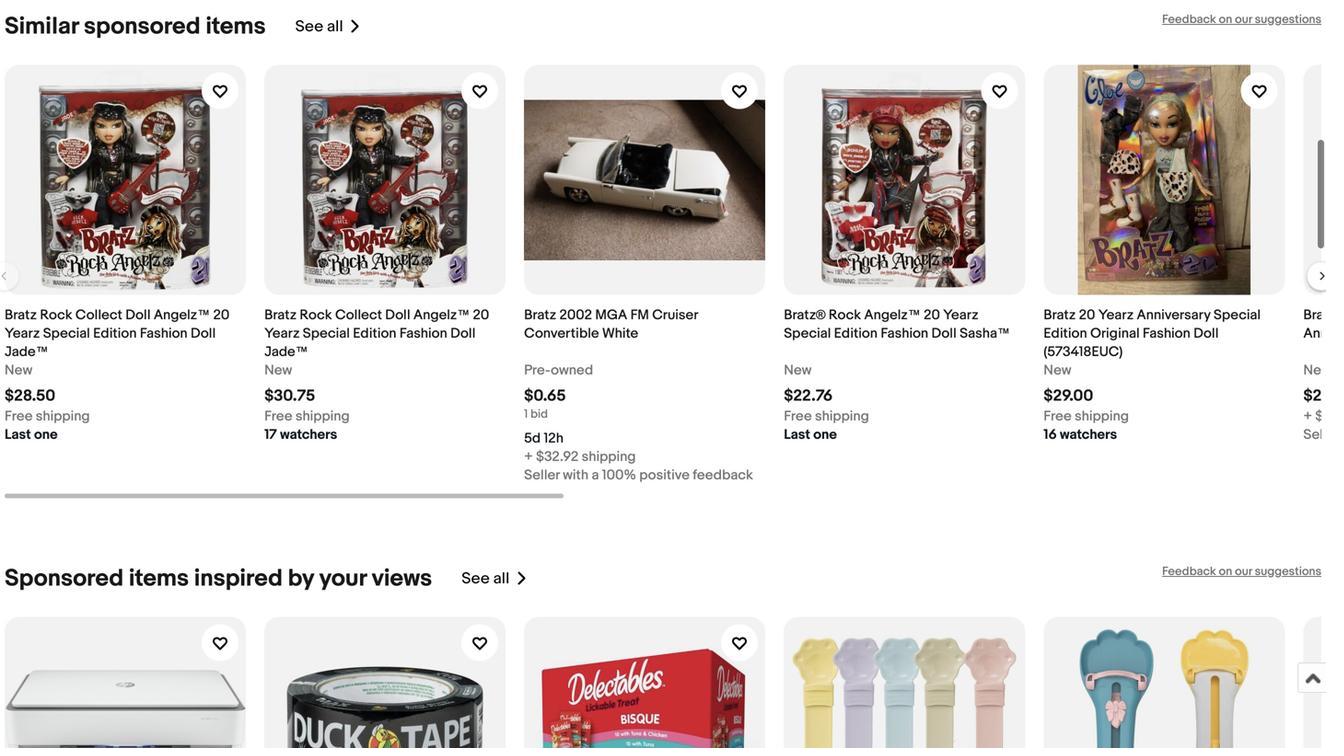 Task type: describe. For each thing, give the bounding box(es) containing it.
$0.65
[[524, 387, 566, 406]]

special inside bratz rock collect doll angelz™ 20 yearz special edition fashion doll jade™ new $28.50 free shipping last one
[[43, 326, 90, 342]]

bratz for $30.75
[[264, 307, 297, 324]]

anniversary
[[1137, 307, 1211, 324]]

watchers inside the bratz 20 yearz anniversary special edition original fashion doll (573418euc) new $29.00 free shipping 16 watchers
[[1060, 427, 1118, 444]]

Sell text field
[[1304, 426, 1327, 445]]

brat
[[1304, 307, 1327, 342]]

with
[[563, 468, 589, 484]]

bratz for $29.00
[[1044, 307, 1076, 324]]

free shipping text field for $30.75
[[264, 408, 350, 426]]

100%
[[602, 468, 636, 484]]

cruiser
[[652, 307, 698, 324]]

20 inside bratz® rock angelz™ 20 yearz special edition fashion doll sasha™
[[924, 307, 940, 324]]

new $21 + $1 sell
[[1304, 363, 1327, 444]]

feedback on our suggestions link for sponsored items inspired by your views
[[1163, 565, 1322, 579]]

17 watchers text field
[[264, 426, 337, 445]]

edition inside the bratz 20 yearz anniversary special edition original fashion doll (573418euc) new $29.00 free shipping 16 watchers
[[1044, 326, 1088, 342]]

free inside bratz rock collect doll angelz™ 20 yearz special edition fashion doll jade™ new $30.75 free shipping 17 watchers
[[264, 409, 292, 425]]

new text field for $21
[[1304, 362, 1327, 380]]

fashion inside bratz rock collect doll angelz™ 20 yearz special edition fashion doll jade™ new $30.75 free shipping 17 watchers
[[400, 326, 447, 342]]

similar sponsored items
[[5, 12, 266, 41]]

+ $32.92 shipping text field
[[524, 448, 636, 467]]

owned
[[551, 363, 593, 379]]

new text field for $29.00
[[1044, 362, 1072, 380]]

1 horizontal spatial items
[[206, 12, 266, 41]]

free inside the bratz 20 yearz anniversary special edition original fashion doll (573418euc) new $29.00 free shipping 16 watchers
[[1044, 409, 1072, 425]]

convertible
[[524, 326, 599, 342]]

+ inside pre-owned $0.65 1 bid 5d 12h + $32.92 shipping seller with a 100% positive feedback
[[524, 449, 533, 466]]

new inside the bratz 20 yearz anniversary special edition original fashion doll (573418euc) new $29.00 free shipping 16 watchers
[[1044, 363, 1072, 379]]

$21
[[1304, 387, 1327, 406]]

rock for $28.50
[[40, 307, 72, 324]]

see all text field for similar sponsored items
[[295, 17, 343, 36]]

free shipping text field for $29.00
[[1044, 408, 1129, 426]]

fashion inside bratz rock collect doll angelz™ 20 yearz special edition fashion doll jade™ new $28.50 free shipping last one
[[140, 326, 188, 342]]

feedback on our suggestions for sponsored items inspired by your views
[[1163, 565, 1322, 579]]

new text field for $22.76
[[784, 362, 812, 380]]

our for sponsored items inspired by your views
[[1235, 565, 1253, 579]]

2002
[[560, 307, 592, 324]]

see all for sponsored items inspired by your views
[[462, 570, 510, 589]]

see all for similar sponsored items
[[295, 17, 343, 36]]

sponsored items inspired by your views
[[5, 565, 432, 594]]

$28.50 text field
[[5, 387, 55, 406]]

fm
[[631, 307, 649, 324]]

free inside new $22.76 free shipping last one
[[784, 409, 812, 425]]

collect for $30.75
[[335, 307, 382, 324]]

rock inside bratz® rock angelz™ 20 yearz special edition fashion doll sasha™
[[829, 307, 861, 324]]

1
[[524, 408, 528, 422]]

$32.92
[[536, 449, 579, 466]]

jade™ for $28.50
[[5, 344, 48, 361]]

white
[[602, 326, 639, 342]]

collect for $28.50
[[75, 307, 122, 324]]

views
[[372, 565, 432, 594]]

pre-
[[524, 363, 551, 379]]

all for sponsored items inspired by your views
[[493, 570, 510, 589]]

see for similar sponsored items
[[295, 17, 323, 36]]

last inside bratz rock collect doll angelz™ 20 yearz special edition fashion doll jade™ new $28.50 free shipping last one
[[5, 427, 31, 444]]

yearz inside bratz rock collect doll angelz™ 20 yearz special edition fashion doll jade™ new $28.50 free shipping last one
[[5, 326, 40, 342]]

inspired
[[194, 565, 283, 594]]

mga
[[595, 307, 628, 324]]

bratz rock collect doll angelz™ 20 yearz special edition fashion doll jade™ new $28.50 free shipping last one
[[5, 307, 230, 444]]

new inside bratz rock collect doll angelz™ 20 yearz special edition fashion doll jade™ new $30.75 free shipping 17 watchers
[[264, 363, 292, 379]]

special inside bratz rock collect doll angelz™ 20 yearz special edition fashion doll jade™ new $30.75 free shipping 17 watchers
[[303, 326, 350, 342]]

rock for $30.75
[[300, 307, 332, 324]]

seller
[[524, 468, 560, 484]]

sasha™
[[960, 326, 1010, 342]]

see all link for sponsored items inspired by your views
[[462, 565, 528, 594]]

new text field for $28.50
[[5, 362, 32, 380]]

doll inside bratz® rock angelz™ 20 yearz special edition fashion doll sasha™
[[932, 326, 957, 342]]

bid
[[531, 408, 548, 422]]

see all text field for sponsored items inspired by your views
[[462, 570, 510, 589]]

angelz™ for $30.75
[[414, 307, 470, 324]]

pre-owned $0.65 1 bid 5d 12h + $32.92 shipping seller with a 100% positive feedback
[[524, 363, 753, 484]]

positive
[[640, 468, 690, 484]]

5d 12h text field
[[524, 430, 564, 448]]

shipping inside the bratz 20 yearz anniversary special edition original fashion doll (573418euc) new $29.00 free shipping 16 watchers
[[1075, 409, 1129, 425]]

20 inside bratz rock collect doll angelz™ 20 yearz special edition fashion doll jade™ new $30.75 free shipping 17 watchers
[[473, 307, 489, 324]]



Task type: locate. For each thing, give the bounding box(es) containing it.
2 new text field from the left
[[1304, 362, 1327, 380]]

feedback for similar sponsored items
[[1163, 12, 1217, 27]]

3 edition from the left
[[834, 326, 878, 342]]

bratz 2002 mga fm cruiser convertible white
[[524, 307, 698, 342]]

1 vertical spatial see
[[462, 570, 490, 589]]

collect
[[75, 307, 122, 324], [335, 307, 382, 324]]

shipping up 17 watchers text field
[[296, 409, 350, 425]]

rock up $28.50 text box
[[40, 307, 72, 324]]

+ left $1
[[1304, 409, 1313, 425]]

3 new from the left
[[784, 363, 812, 379]]

free up 17 at left bottom
[[264, 409, 292, 425]]

16 watchers text field
[[1044, 426, 1118, 445]]

2 feedback on our suggestions link from the top
[[1163, 565, 1322, 579]]

1 feedback from the top
[[1163, 12, 1217, 27]]

1 vertical spatial suggestions
[[1255, 565, 1322, 579]]

feedback on our suggestions for similar sponsored items
[[1163, 12, 1322, 27]]

watchers inside bratz rock collect doll angelz™ 20 yearz special edition fashion doll jade™ new $30.75 free shipping 17 watchers
[[280, 427, 337, 444]]

2 new from the left
[[264, 363, 292, 379]]

original
[[1091, 326, 1140, 342]]

Last one text field
[[784, 426, 837, 445]]

3 free shipping text field from the left
[[1044, 408, 1129, 426]]

new up $28.50 text box
[[5, 363, 32, 379]]

edition inside bratz® rock angelz™ 20 yearz special edition fashion doll sasha™
[[834, 326, 878, 342]]

1 one from the left
[[34, 427, 58, 444]]

1 horizontal spatial all
[[493, 570, 510, 589]]

our for similar sponsored items
[[1235, 12, 1253, 27]]

1 horizontal spatial jade™
[[264, 344, 308, 361]]

0 vertical spatial on
[[1219, 12, 1233, 27]]

2 collect from the left
[[335, 307, 382, 324]]

Free shipping text field
[[784, 408, 869, 426]]

1 horizontal spatial angelz™
[[414, 307, 470, 324]]

1 vertical spatial see all text field
[[462, 570, 510, 589]]

sell
[[1304, 427, 1327, 444]]

3 free from the left
[[784, 409, 812, 425]]

New text field
[[264, 362, 292, 380], [784, 362, 812, 380], [1044, 362, 1072, 380]]

fashion inside the bratz 20 yearz anniversary special edition original fashion doll (573418euc) new $29.00 free shipping 16 watchers
[[1143, 326, 1191, 342]]

one inside new $22.76 free shipping last one
[[814, 427, 837, 444]]

last
[[5, 427, 31, 444], [784, 427, 811, 444]]

1 horizontal spatial rock
[[300, 307, 332, 324]]

5 new from the left
[[1304, 363, 1327, 379]]

rock inside bratz rock collect doll angelz™ 20 yearz special edition fashion doll jade™ new $28.50 free shipping last one
[[40, 307, 72, 324]]

0 horizontal spatial all
[[327, 17, 343, 36]]

yearz up the $30.75 text field
[[264, 326, 300, 342]]

+ $1 text field
[[1304, 408, 1327, 426]]

$30.75
[[264, 387, 315, 406]]

1 horizontal spatial free shipping text field
[[264, 408, 350, 426]]

shipping up last one text field
[[815, 409, 869, 425]]

one
[[34, 427, 58, 444], [814, 427, 837, 444]]

0 horizontal spatial +
[[524, 449, 533, 466]]

free up 16
[[1044, 409, 1072, 425]]

20
[[213, 307, 230, 324], [473, 307, 489, 324], [924, 307, 940, 324], [1079, 307, 1096, 324]]

angelz™ inside bratz rock collect doll angelz™ 20 yearz special edition fashion doll jade™ new $30.75 free shipping 17 watchers
[[414, 307, 470, 324]]

special inside bratz® rock angelz™ 20 yearz special edition fashion doll sasha™
[[784, 326, 831, 342]]

0 vertical spatial feedback
[[1163, 12, 1217, 27]]

1 horizontal spatial see all text field
[[462, 570, 510, 589]]

1 our from the top
[[1235, 12, 1253, 27]]

new text field up $29.00 text box
[[1044, 362, 1072, 380]]

new text field up $22.76 text field on the bottom of the page
[[784, 362, 812, 380]]

1 vertical spatial +
[[524, 449, 533, 466]]

$22.76 text field
[[784, 387, 833, 406]]

yearz up sasha™
[[943, 307, 979, 324]]

5d
[[524, 431, 541, 447]]

Seller with a 100% positive feedback text field
[[524, 467, 753, 485]]

1 horizontal spatial +
[[1304, 409, 1313, 425]]

sponsored
[[5, 565, 124, 594]]

0 horizontal spatial new text field
[[264, 362, 292, 380]]

1 jade™ from the left
[[5, 344, 48, 361]]

2 free from the left
[[264, 409, 292, 425]]

collect inside bratz rock collect doll angelz™ 20 yearz special edition fashion doll jade™ new $30.75 free shipping 17 watchers
[[335, 307, 382, 324]]

17
[[264, 427, 277, 444]]

shipping inside new $22.76 free shipping last one
[[815, 409, 869, 425]]

bratz inside bratz rock collect doll angelz™ 20 yearz special edition fashion doll jade™ new $30.75 free shipping 17 watchers
[[264, 307, 297, 324]]

0 horizontal spatial one
[[34, 427, 58, 444]]

1 vertical spatial items
[[129, 565, 189, 594]]

1 last from the left
[[5, 427, 31, 444]]

1 vertical spatial feedback on our suggestions link
[[1163, 565, 1322, 579]]

0 vertical spatial our
[[1235, 12, 1253, 27]]

(573418euc)
[[1044, 344, 1123, 361]]

new text field up $28.50 text box
[[5, 362, 32, 380]]

angelz™ inside bratz® rock angelz™ 20 yearz special edition fashion doll sasha™
[[864, 307, 921, 324]]

on for sponsored items inspired by your views
[[1219, 565, 1233, 579]]

1 suggestions from the top
[[1255, 12, 1322, 27]]

3 bratz from the left
[[524, 307, 557, 324]]

2 watchers from the left
[[1060, 427, 1118, 444]]

shipping up last one text box
[[36, 409, 90, 425]]

0 horizontal spatial angelz™
[[154, 307, 210, 324]]

$29.00
[[1044, 387, 1094, 406]]

last down $28.50
[[5, 427, 31, 444]]

yearz inside bratz® rock angelz™ 20 yearz special edition fashion doll sasha™
[[943, 307, 979, 324]]

1 fashion from the left
[[140, 326, 188, 342]]

special up the $30.75 text field
[[303, 326, 350, 342]]

0 vertical spatial items
[[206, 12, 266, 41]]

special
[[1214, 307, 1261, 324], [43, 326, 90, 342], [303, 326, 350, 342], [784, 326, 831, 342]]

by
[[288, 565, 314, 594]]

shipping inside bratz rock collect doll angelz™ 20 yearz special edition fashion doll jade™ new $28.50 free shipping last one
[[36, 409, 90, 425]]

New text field
[[5, 362, 32, 380], [1304, 362, 1327, 380]]

1 angelz™ from the left
[[154, 307, 210, 324]]

0 vertical spatial +
[[1304, 409, 1313, 425]]

new inside new $22.76 free shipping last one
[[784, 363, 812, 379]]

bratz up $28.50
[[5, 307, 37, 324]]

suggestions for similar sponsored items
[[1255, 12, 1322, 27]]

a
[[592, 468, 599, 484]]

0 horizontal spatial watchers
[[280, 427, 337, 444]]

one inside bratz rock collect doll angelz™ 20 yearz special edition fashion doll jade™ new $28.50 free shipping last one
[[34, 427, 58, 444]]

rock up the $30.75 text field
[[300, 307, 332, 324]]

2 rock from the left
[[300, 307, 332, 324]]

free shipping text field down $28.50 text box
[[5, 408, 90, 426]]

new inside bratz rock collect doll angelz™ 20 yearz special edition fashion doll jade™ new $28.50 free shipping last one
[[5, 363, 32, 379]]

bratz®
[[784, 307, 826, 324]]

0 horizontal spatial see all
[[295, 17, 343, 36]]

0 vertical spatial see all text field
[[295, 17, 343, 36]]

1 vertical spatial feedback
[[1163, 565, 1217, 579]]

yearz inside the bratz 20 yearz anniversary special edition original fashion doll (573418euc) new $29.00 free shipping 16 watchers
[[1099, 307, 1134, 324]]

angelz™ inside bratz rock collect doll angelz™ 20 yearz special edition fashion doll jade™ new $28.50 free shipping last one
[[154, 307, 210, 324]]

2 fashion from the left
[[400, 326, 447, 342]]

watchers
[[280, 427, 337, 444], [1060, 427, 1118, 444]]

2 feedback on our suggestions from the top
[[1163, 565, 1322, 579]]

watchers right 16
[[1060, 427, 1118, 444]]

jade™ up $28.50 text box
[[5, 344, 48, 361]]

jade™
[[5, 344, 48, 361], [264, 344, 308, 361]]

0 horizontal spatial see all link
[[295, 12, 362, 41]]

yearz inside bratz rock collect doll angelz™ 20 yearz special edition fashion doll jade™ new $30.75 free shipping 17 watchers
[[264, 326, 300, 342]]

0 horizontal spatial collect
[[75, 307, 122, 324]]

bratz for $28.50
[[5, 307, 37, 324]]

bratz rock collect doll angelz™ 20 yearz special edition fashion doll jade™ new $30.75 free shipping 17 watchers
[[264, 307, 489, 444]]

new up $29.00 text box
[[1044, 363, 1072, 379]]

special up $28.50
[[43, 326, 90, 342]]

Pre-owned text field
[[524, 362, 593, 380]]

one down free shipping text box
[[814, 427, 837, 444]]

new up $22.76 text field on the bottom of the page
[[784, 363, 812, 379]]

1 horizontal spatial see all link
[[462, 565, 528, 594]]

1 bid text field
[[524, 408, 548, 422]]

2 last from the left
[[784, 427, 811, 444]]

all
[[327, 17, 343, 36], [493, 570, 510, 589]]

shipping
[[36, 409, 90, 425], [296, 409, 350, 425], [815, 409, 869, 425], [1075, 409, 1129, 425], [582, 449, 636, 466]]

0 vertical spatial all
[[327, 17, 343, 36]]

bratz up convertible
[[524, 307, 557, 324]]

bratz inside the bratz 20 yearz anniversary special edition original fashion doll (573418euc) new $29.00 free shipping 16 watchers
[[1044, 307, 1076, 324]]

0 horizontal spatial new text field
[[5, 362, 32, 380]]

2 new text field from the left
[[784, 362, 812, 380]]

feedback on our suggestions
[[1163, 12, 1322, 27], [1163, 565, 1322, 579]]

special down the bratz®
[[784, 326, 831, 342]]

4 20 from the left
[[1079, 307, 1096, 324]]

new
[[5, 363, 32, 379], [264, 363, 292, 379], [784, 363, 812, 379], [1044, 363, 1072, 379], [1304, 363, 1327, 379]]

2 feedback from the top
[[1163, 565, 1217, 579]]

$30.75 text field
[[264, 387, 315, 406]]

0 horizontal spatial rock
[[40, 307, 72, 324]]

yearz up $28.50
[[5, 326, 40, 342]]

jade™ inside bratz rock collect doll angelz™ 20 yearz special edition fashion doll jade™ new $28.50 free shipping last one
[[5, 344, 48, 361]]

bratz up (573418euc)
[[1044, 307, 1076, 324]]

watchers right 17 at left bottom
[[280, 427, 337, 444]]

see all link
[[295, 12, 362, 41], [462, 565, 528, 594]]

new text field up the $30.75 text field
[[264, 362, 292, 380]]

0 horizontal spatial last
[[5, 427, 31, 444]]

doll inside the bratz 20 yearz anniversary special edition original fashion doll (573418euc) new $29.00 free shipping 16 watchers
[[1194, 326, 1219, 342]]

12h
[[544, 431, 564, 447]]

1 new text field from the left
[[264, 362, 292, 380]]

1 vertical spatial feedback on our suggestions
[[1163, 565, 1322, 579]]

0 vertical spatial see
[[295, 17, 323, 36]]

2 20 from the left
[[473, 307, 489, 324]]

similar
[[5, 12, 79, 41]]

last inside new $22.76 free shipping last one
[[784, 427, 811, 444]]

edition inside bratz rock collect doll angelz™ 20 yearz special edition fashion doll jade™ new $28.50 free shipping last one
[[93, 326, 137, 342]]

$28.50
[[5, 387, 55, 406]]

1 bratz from the left
[[5, 307, 37, 324]]

new text field for $30.75
[[264, 362, 292, 380]]

sponsored
[[84, 12, 200, 41]]

bratz inside bratz rock collect doll angelz™ 20 yearz special edition fashion doll jade™ new $28.50 free shipping last one
[[5, 307, 37, 324]]

our
[[1235, 12, 1253, 27], [1235, 565, 1253, 579]]

4 edition from the left
[[1044, 326, 1088, 342]]

bratz 20 yearz anniversary special edition original fashion doll (573418euc) new $29.00 free shipping 16 watchers
[[1044, 307, 1261, 444]]

all for similar sponsored items
[[327, 17, 343, 36]]

4 new from the left
[[1044, 363, 1072, 379]]

bratz® rock angelz™ 20 yearz special edition fashion doll sasha™
[[784, 307, 1010, 342]]

new $22.76 free shipping last one
[[784, 363, 869, 444]]

angelz™ for $28.50
[[154, 307, 210, 324]]

1 horizontal spatial new text field
[[1304, 362, 1327, 380]]

feedback for sponsored items inspired by your views
[[1163, 565, 1217, 579]]

$1
[[1316, 409, 1327, 425]]

on for similar sponsored items
[[1219, 12, 1233, 27]]

rock
[[40, 307, 72, 324], [300, 307, 332, 324], [829, 307, 861, 324]]

see all link for similar sponsored items
[[295, 12, 362, 41]]

rock right the bratz®
[[829, 307, 861, 324]]

2 angelz™ from the left
[[414, 307, 470, 324]]

1 edition from the left
[[93, 326, 137, 342]]

0 horizontal spatial free shipping text field
[[5, 408, 90, 426]]

0 horizontal spatial see all text field
[[295, 17, 343, 36]]

+ inside new $21 + $1 sell
[[1304, 409, 1313, 425]]

one down $28.50
[[34, 427, 58, 444]]

0 horizontal spatial items
[[129, 565, 189, 594]]

new up the $30.75 text field
[[264, 363, 292, 379]]

edition
[[93, 326, 137, 342], [353, 326, 397, 342], [834, 326, 878, 342], [1044, 326, 1088, 342]]

0 vertical spatial suggestions
[[1255, 12, 1322, 27]]

$22.76
[[784, 387, 833, 406]]

free up last one text field
[[784, 409, 812, 425]]

free
[[5, 409, 33, 425], [264, 409, 292, 425], [784, 409, 812, 425], [1044, 409, 1072, 425]]

3 angelz™ from the left
[[864, 307, 921, 324]]

bratz
[[5, 307, 37, 324], [264, 307, 297, 324], [524, 307, 557, 324], [1044, 307, 1076, 324]]

$29.00 text field
[[1044, 387, 1094, 406]]

1 horizontal spatial collect
[[335, 307, 382, 324]]

2 horizontal spatial new text field
[[1044, 362, 1072, 380]]

fashion inside bratz® rock angelz™ 20 yearz special edition fashion doll sasha™
[[881, 326, 929, 342]]

suggestions
[[1255, 12, 1322, 27], [1255, 565, 1322, 579]]

3 20 from the left
[[924, 307, 940, 324]]

angelz™
[[154, 307, 210, 324], [414, 307, 470, 324], [864, 307, 921, 324]]

suggestions for sponsored items inspired by your views
[[1255, 565, 1322, 579]]

4 fashion from the left
[[1143, 326, 1191, 342]]

1 vertical spatial our
[[1235, 565, 1253, 579]]

1 horizontal spatial one
[[814, 427, 837, 444]]

2 suggestions from the top
[[1255, 565, 1322, 579]]

1 collect from the left
[[75, 307, 122, 324]]

items
[[206, 12, 266, 41], [129, 565, 189, 594]]

0 vertical spatial see all link
[[295, 12, 362, 41]]

1 feedback on our suggestions link from the top
[[1163, 12, 1322, 27]]

1 feedback on our suggestions from the top
[[1163, 12, 1322, 27]]

2 horizontal spatial free shipping text field
[[1044, 408, 1129, 426]]

Last one text field
[[5, 426, 58, 445]]

4 bratz from the left
[[1044, 307, 1076, 324]]

1 watchers from the left
[[280, 427, 337, 444]]

feedback
[[1163, 12, 1217, 27], [1163, 565, 1217, 579]]

2 jade™ from the left
[[264, 344, 308, 361]]

$21 text field
[[1304, 387, 1327, 406]]

$0.65 text field
[[524, 387, 566, 406]]

feedback on our suggestions link
[[1163, 12, 1322, 27], [1163, 565, 1322, 579]]

2 edition from the left
[[353, 326, 397, 342]]

last down free shipping text box
[[784, 427, 811, 444]]

see
[[295, 17, 323, 36], [462, 570, 490, 589]]

1 vertical spatial on
[[1219, 565, 1233, 579]]

shipping inside bratz rock collect doll angelz™ 20 yearz special edition fashion doll jade™ new $30.75 free shipping 17 watchers
[[296, 409, 350, 425]]

0 vertical spatial see all
[[295, 17, 343, 36]]

special right anniversary
[[1214, 307, 1261, 324]]

3 fashion from the left
[[881, 326, 929, 342]]

1 free from the left
[[5, 409, 33, 425]]

2 horizontal spatial rock
[[829, 307, 861, 324]]

shipping up 16 watchers text box
[[1075, 409, 1129, 425]]

free shipping text field down $29.00 on the bottom right of the page
[[1044, 408, 1129, 426]]

free shipping text field for $28.50
[[5, 408, 90, 426]]

+ down 5d
[[524, 449, 533, 466]]

+
[[1304, 409, 1313, 425], [524, 449, 533, 466]]

collect inside bratz rock collect doll angelz™ 20 yearz special edition fashion doll jade™ new $28.50 free shipping last one
[[75, 307, 122, 324]]

1 horizontal spatial new text field
[[784, 362, 812, 380]]

see all
[[295, 17, 343, 36], [462, 570, 510, 589]]

0 vertical spatial feedback on our suggestions
[[1163, 12, 1322, 27]]

1 new from the left
[[5, 363, 32, 379]]

1 horizontal spatial last
[[784, 427, 811, 444]]

1 vertical spatial see all
[[462, 570, 510, 589]]

2 our from the top
[[1235, 565, 1253, 579]]

1 horizontal spatial watchers
[[1060, 427, 1118, 444]]

0 horizontal spatial see
[[295, 17, 323, 36]]

your
[[319, 565, 367, 594]]

2 one from the left
[[814, 427, 837, 444]]

1 horizontal spatial see all
[[462, 570, 510, 589]]

edition inside bratz rock collect doll angelz™ 20 yearz special edition fashion doll jade™ new $30.75 free shipping 17 watchers
[[353, 326, 397, 342]]

new up $21
[[1304, 363, 1327, 379]]

1 new text field from the left
[[5, 362, 32, 380]]

yearz
[[943, 307, 979, 324], [1099, 307, 1134, 324], [5, 326, 40, 342], [264, 326, 300, 342]]

free shipping text field down $30.75
[[264, 408, 350, 426]]

3 new text field from the left
[[1044, 362, 1072, 380]]

see for sponsored items inspired by your views
[[462, 570, 490, 589]]

doll
[[125, 307, 151, 324], [385, 307, 410, 324], [191, 326, 216, 342], [451, 326, 476, 342], [932, 326, 957, 342], [1194, 326, 1219, 342]]

shipping up 100%
[[582, 449, 636, 466]]

shipping inside pre-owned $0.65 1 bid 5d 12h + $32.92 shipping seller with a 100% positive feedback
[[582, 449, 636, 466]]

2 on from the top
[[1219, 565, 1233, 579]]

1 vertical spatial see all link
[[462, 565, 528, 594]]

1 horizontal spatial see
[[462, 570, 490, 589]]

0 horizontal spatial jade™
[[5, 344, 48, 361]]

20 inside bratz rock collect doll angelz™ 20 yearz special edition fashion doll jade™ new $28.50 free shipping last one
[[213, 307, 230, 324]]

2 free shipping text field from the left
[[264, 408, 350, 426]]

16
[[1044, 427, 1057, 444]]

1 rock from the left
[[40, 307, 72, 324]]

1 on from the top
[[1219, 12, 1233, 27]]

2 bratz from the left
[[264, 307, 297, 324]]

4 free from the left
[[1044, 409, 1072, 425]]

free inside bratz rock collect doll angelz™ 20 yearz special edition fashion doll jade™ new $28.50 free shipping last one
[[5, 409, 33, 425]]

feedback
[[693, 468, 753, 484]]

bratz inside bratz 2002 mga fm cruiser convertible white
[[524, 307, 557, 324]]

on
[[1219, 12, 1233, 27], [1219, 565, 1233, 579]]

Free shipping text field
[[5, 408, 90, 426], [264, 408, 350, 426], [1044, 408, 1129, 426]]

rock inside bratz rock collect doll angelz™ 20 yearz special edition fashion doll jade™ new $30.75 free shipping 17 watchers
[[300, 307, 332, 324]]

0 vertical spatial feedback on our suggestions link
[[1163, 12, 1322, 27]]

new text field up $21
[[1304, 362, 1327, 380]]

2 horizontal spatial angelz™
[[864, 307, 921, 324]]

See all text field
[[295, 17, 343, 36], [462, 570, 510, 589]]

feedback on our suggestions link for similar sponsored items
[[1163, 12, 1322, 27]]

bratz up the $30.75 text field
[[264, 307, 297, 324]]

free up last one text box
[[5, 409, 33, 425]]

1 free shipping text field from the left
[[5, 408, 90, 426]]

20 inside the bratz 20 yearz anniversary special edition original fashion doll (573418euc) new $29.00 free shipping 16 watchers
[[1079, 307, 1096, 324]]

1 20 from the left
[[213, 307, 230, 324]]

special inside the bratz 20 yearz anniversary special edition original fashion doll (573418euc) new $29.00 free shipping 16 watchers
[[1214, 307, 1261, 324]]

jade™ up the $30.75 text field
[[264, 344, 308, 361]]

3 rock from the left
[[829, 307, 861, 324]]

1 vertical spatial all
[[493, 570, 510, 589]]

fashion
[[140, 326, 188, 342], [400, 326, 447, 342], [881, 326, 929, 342], [1143, 326, 1191, 342]]

yearz up original
[[1099, 307, 1134, 324]]

jade™ for $30.75
[[264, 344, 308, 361]]

jade™ inside bratz rock collect doll angelz™ 20 yearz special edition fashion doll jade™ new $30.75 free shipping 17 watchers
[[264, 344, 308, 361]]



Task type: vqa. For each thing, say whether or not it's contained in the screenshot.
00:14:03
no



